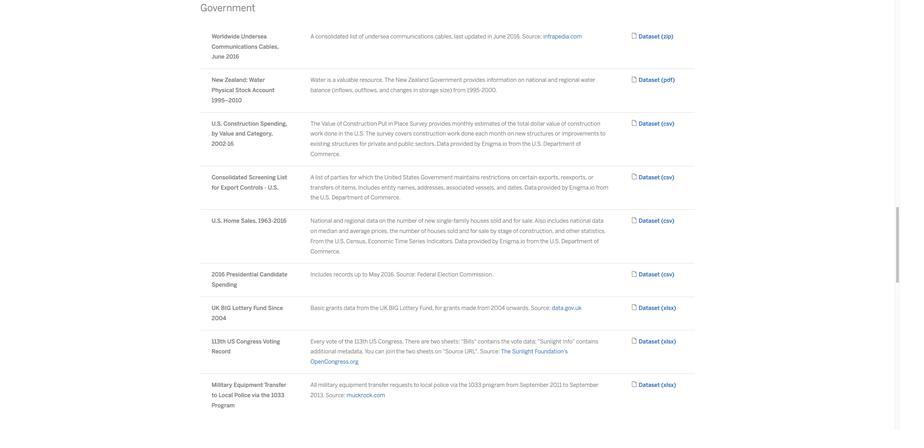 Task type: describe. For each thing, give the bounding box(es) containing it.
2 vote from the left
[[511, 338, 522, 345]]

information
[[487, 77, 517, 83]]

dataset for all military equipment transfer requests to local police via the 1033 program from september 2011 to september 2013. source:
[[639, 382, 660, 389]]

provided inside a list of parties for which the united states government maintains restrictions on certain exports, reexports, or transfers of items. includes entity names, addresses, associated vessels, and dates. data provided by enigma.io from the u.s. department of commerce.
[[538, 184, 561, 191]]

home
[[224, 218, 240, 224]]

local
[[219, 392, 233, 399]]

0 vertical spatial june
[[494, 33, 506, 40]]

data inside national and regional data on the number of new single-family houses sold and for sale. also includes national data on median and average prices, the number of houses sold and for sale by stage of construction, and other statistics. from the u.s. census, economic time series indicators. data provided by enigma.io from the u.s. department of commerce.
[[455, 238, 467, 245]]

sales,
[[241, 218, 257, 224]]

1 horizontal spatial sold
[[491, 218, 502, 224]]

muckrock.com link
[[347, 392, 385, 399]]

for right fund,
[[435, 305, 443, 312]]

to left local on the bottom of page
[[414, 382, 419, 389]]

additional
[[311, 348, 336, 355]]

national
[[311, 218, 332, 224]]

u.s. left survey
[[354, 130, 365, 137]]

the inside "water is a valuable resource. the new zealand government provides information on national and regional water balance (inflows, outflows, and changes in storage size) from 1995-2000."
[[385, 77, 395, 83]]

sheets:
[[442, 338, 460, 345]]

is
[[327, 77, 332, 83]]

2000.
[[482, 87, 497, 94]]

2002-
[[212, 141, 228, 147]]

department inside national and regional data on the number of new single-family houses sold and for sale. also includes national data on median and average prices, the number of houses sold and for sale by stage of construction, and other statistics. from the u.s. census, economic time series indicators. data provided by enigma.io from the u.s. department of commerce.
[[562, 238, 593, 245]]

communications
[[212, 43, 258, 50]]

enigma.io inside the value of construction put in place survey provides monthly estimates of the total dollar value of construction work done in the u.s. the survey covers construction work done each month on new structures or improvements to existing structures for private and public sectors. data provided by enigma.io from the u.s. department of commerce.
[[482, 141, 508, 147]]

cables,
[[435, 33, 453, 40]]

basic
[[311, 305, 325, 312]]

united
[[385, 174, 402, 181]]

0 horizontal spatial two
[[406, 348, 416, 355]]

new inside new zealand: water physical stock account 1995–2010
[[212, 77, 224, 83]]

0 horizontal spatial structures
[[332, 141, 359, 147]]

every vote of the 113th us congress. there are two sheets: "bills" contains the vote data; "sunlight info" contains additional metadata. you can join the two sheets on "source url". source:
[[311, 338, 599, 355]]

the inside military equipment transfer to local police via the 1033 program
[[261, 392, 270, 399]]

1 vertical spatial houses
[[428, 228, 446, 235]]

transfers
[[311, 184, 334, 191]]

transfer
[[369, 382, 389, 389]]

to right 2011
[[563, 382, 569, 389]]

provided inside the value of construction put in place survey provides monthly estimates of the total dollar value of construction work done in the u.s. the survey covers construction work done each month on new structures or improvements to existing structures for private and public sectors. data provided by enigma.io from the u.s. department of commerce.
[[451, 141, 473, 147]]

2 horizontal spatial data
[[592, 218, 604, 224]]

2 contains from the left
[[577, 338, 599, 345]]

by inside the value of construction put in place survey provides monthly estimates of the total dollar value of construction work done in the u.s. the survey covers construction work done each month on new structures or improvements to existing structures for private and public sectors. data provided by enigma.io from the u.s. department of commerce.
[[475, 141, 481, 147]]

u.s. down dollar
[[532, 141, 542, 147]]

1995-
[[467, 87, 482, 94]]

) for the value of construction put in place survey provides monthly estimates of the total dollar value of construction work done in the u.s. the survey covers construction work done each month on new structures or improvements to existing structures for private and public sectors. data provided by enigma.io from the u.s. department of commerce.
[[673, 120, 675, 127]]

commission.
[[460, 271, 494, 278]]

maintains
[[454, 174, 480, 181]]

u.s. down median
[[335, 238, 345, 245]]

federal
[[418, 271, 436, 278]]

1 ( from the top
[[662, 33, 664, 40]]

water is a valuable resource. the new zealand government provides information on national and regional water balance (inflows, outflows, and changes in storage size) from 1995-2000.
[[311, 77, 596, 94]]

new inside national and regional data on the number of new single-family houses sold and for sale. also includes national data on median and average prices, the number of houses sold and for sale by stage of construction, and other statistics. from the u.s. census, economic time series indicators. data provided by enigma.io from the u.s. department of commerce.
[[425, 218, 436, 224]]

u.s. down includes
[[550, 238, 560, 245]]

from inside a list of parties for which the united states government maintains restrictions on certain exports, reexports, or transfers of items. includes entity names, addresses, associated vessels, and dates. data provided by enigma.io from the u.s. department of commerce.
[[596, 184, 609, 191]]

record
[[212, 348, 231, 355]]

0 horizontal spatial 2016.
[[381, 271, 395, 278]]

data.gov.uk
[[552, 305, 582, 312]]

onwards.
[[507, 305, 530, 312]]

u.s. inside a list of parties for which the united states government maintains restrictions on certain exports, reexports, or transfers of items. includes entity names, addresses, associated vessels, and dates. data provided by enigma.io from the u.s. department of commerce.
[[320, 194, 331, 201]]

the inside all military equipment transfer requests to local police via the 1033 program from september 2011 to september 2013. source:
[[459, 382, 468, 389]]

0 vertical spatial 2004
[[491, 305, 505, 312]]

sheets
[[417, 348, 434, 355]]

police
[[234, 392, 251, 399]]

basic grants data from the uk big lottery fund, for grants made from 2004 onwards. source: data.gov.uk
[[311, 305, 582, 312]]

-
[[265, 184, 267, 191]]

series
[[409, 238, 425, 245]]

dates.
[[508, 184, 524, 191]]

to right up
[[363, 271, 368, 278]]

worldwide
[[212, 33, 240, 40]]

"sunlight
[[538, 338, 562, 345]]

dataset for water is a valuable resource. the new zealand government provides information on national and regional water balance (inflows, outflows, and changes in storage size) from 1995-2000.
[[639, 77, 660, 83]]

to inside military equipment transfer to local police via the 1033 program
[[212, 392, 217, 399]]

source: inside all military equipment transfer requests to local police via the 1033 program from september 2011 to september 2013. source:
[[326, 392, 346, 399]]

2 september from the left
[[570, 382, 599, 389]]

all military equipment transfer requests to local police via the 1033 program from september 2011 to september 2013. source:
[[311, 382, 599, 399]]

sale.
[[522, 218, 534, 224]]

construction inside the value of construction put in place survey provides monthly estimates of the total dollar value of construction work done in the u.s. the survey covers construction work done each month on new structures or improvements to existing structures for private and public sectors. data provided by enigma.io from the u.s. department of commerce.
[[343, 120, 377, 127]]

2 grants from the left
[[444, 305, 460, 312]]

zealand:
[[225, 77, 248, 83]]

consolidated
[[212, 174, 247, 181]]

1 dataset ( xlsx ) from the top
[[639, 305, 677, 312]]

improvements
[[562, 130, 599, 137]]

foundation's
[[535, 348, 568, 355]]

lottery inside uk big lottery fund since 2004
[[232, 305, 252, 312]]

spending
[[212, 282, 237, 288]]

records
[[334, 271, 353, 278]]

2 horizontal spatial 2016
[[274, 218, 287, 224]]

sectors.
[[415, 141, 436, 147]]

data.gov.uk link
[[552, 305, 582, 312]]

the inside the sunlight foundation's opencongress.org
[[501, 348, 511, 355]]

economic
[[368, 238, 394, 245]]

stage
[[498, 228, 512, 235]]

each
[[476, 130, 488, 137]]

statistics.
[[582, 228, 606, 235]]

sunlight
[[512, 348, 534, 355]]

1 grants from the left
[[326, 305, 343, 312]]

us inside every vote of the 113th us congress. there are two sheets: "bills" contains the vote data; "sunlight info" contains additional metadata. you can join the two sheets on "source url". source:
[[369, 338, 377, 345]]

private
[[368, 141, 386, 147]]

the up existing on the top
[[311, 120, 321, 127]]

uk big lottery fund since 2004
[[212, 305, 283, 322]]

local
[[421, 382, 433, 389]]

new inside "water is a valuable resource. the new zealand government provides information on national and regional water balance (inflows, outflows, and changes in storage size) from 1995-2000."
[[396, 77, 407, 83]]

0 horizontal spatial construction
[[413, 130, 446, 137]]

made
[[462, 305, 476, 312]]

from inside the value of construction put in place survey provides monthly estimates of the total dollar value of construction work done in the u.s. the survey covers construction work done each month on new structures or improvements to existing structures for private and public sectors. data provided by enigma.io from the u.s. department of commerce.
[[509, 141, 521, 147]]

( for every vote of the 113th us congress. there are two sheets: "bills" contains the vote data; "sunlight info" contains additional metadata. you can join the two sheets on "source url". source:
[[662, 338, 664, 345]]

updated
[[465, 33, 486, 40]]

value inside u.s. construction spending, by value and category, 2002-16
[[219, 130, 234, 137]]

military equipment transfer to local police via the 1033 program
[[212, 382, 286, 409]]

national inside "water is a valuable resource. the new zealand government provides information on national and regional water balance (inflows, outflows, and changes in storage size) from 1995-2000."
[[526, 77, 547, 83]]

0 vertical spatial number
[[397, 218, 417, 224]]

every
[[311, 338, 325, 345]]

xlsx for every vote of the 113th us congress. there are two sheets: "bills" contains the vote data; "sunlight info" contains additional metadata. you can join the two sheets on "source url". source:
[[664, 338, 674, 345]]

presidential
[[226, 271, 258, 278]]

dataset ( csv ) for of
[[639, 120, 675, 127]]

single-
[[437, 218, 454, 224]]

2 big from the left
[[389, 305, 399, 312]]

a list of parties for which the united states government maintains restrictions on certain exports, reexports, or transfers of items. includes entity names, addresses, associated vessels, and dates. data provided by enigma.io from the u.s. department of commerce.
[[311, 174, 609, 201]]

enigma.io inside a list of parties for which the united states government maintains restrictions on certain exports, reexports, or transfers of items. includes entity names, addresses, associated vessels, and dates. data provided by enigma.io from the u.s. department of commerce.
[[570, 184, 595, 191]]

average
[[350, 228, 370, 235]]

states
[[403, 174, 420, 181]]

exports,
[[539, 174, 560, 181]]

entity
[[382, 184, 396, 191]]

2013.
[[311, 392, 325, 399]]

u.s. construction spending, by value and category, 2002-16
[[212, 120, 287, 147]]

( for the value of construction put in place survey provides monthly estimates of the total dollar value of construction work done in the u.s. the survey covers construction work done each month on new structures or improvements to existing structures for private and public sectors. data provided by enigma.io from the u.s. department of commerce.
[[662, 120, 664, 127]]

program
[[483, 382, 505, 389]]

time
[[395, 238, 408, 245]]

program
[[212, 402, 235, 409]]

water
[[581, 77, 596, 83]]

0 vertical spatial government
[[200, 2, 256, 14]]

to inside the value of construction put in place survey provides monthly estimates of the total dollar value of construction work done in the u.s. the survey covers construction work done each month on new structures or improvements to existing structures for private and public sectors. data provided by enigma.io from the u.s. department of commerce.
[[601, 130, 606, 137]]

1 vote from the left
[[326, 338, 337, 345]]

transfer
[[264, 382, 286, 389]]

1 work from the left
[[311, 130, 323, 137]]

consolidated
[[316, 33, 349, 40]]

or inside the value of construction put in place survey provides monthly estimates of the total dollar value of construction work done in the u.s. the survey covers construction work done each month on new structures or improvements to existing structures for private and public sectors. data provided by enigma.io from the u.s. department of commerce.
[[555, 130, 561, 137]]

1 xlsx from the top
[[664, 305, 674, 312]]

may
[[369, 271, 380, 278]]

0 horizontal spatial data
[[344, 305, 356, 312]]

dataset ( csv ) for or
[[639, 174, 675, 181]]

of inside every vote of the 113th us congress. there are two sheets: "bills" contains the vote data; "sunlight info" contains additional metadata. you can join the two sheets on "source url". source:
[[339, 338, 344, 345]]

csv for of
[[664, 120, 673, 127]]

can
[[375, 348, 385, 355]]

for left sale
[[471, 228, 478, 235]]

zip
[[664, 33, 672, 40]]

communications
[[391, 33, 434, 40]]

which
[[359, 174, 374, 181]]

113th inside 113th us congress voting record
[[212, 338, 226, 345]]

) for all military equipment transfer requests to local police via the 1033 program from september 2011 to september 2013. source:
[[674, 382, 677, 389]]

since
[[268, 305, 283, 312]]

via inside all military equipment transfer requests to local police via the 1033 program from september 2011 to september 2013. source:
[[451, 382, 458, 389]]

construction,
[[520, 228, 554, 235]]

dataset for national and regional data on the number of new single-family houses sold and for sale. also includes national data on median and average prices, the number of houses sold and for sale by stage of construction, and other statistics. from the u.s. census, economic time series indicators. data provided by enigma.io from the u.s. department of commerce.
[[639, 218, 660, 224]]

spending,
[[260, 120, 287, 127]]

commerce. inside the value of construction put in place survey provides monthly estimates of the total dollar value of construction work done in the u.s. the survey covers construction work done each month on new structures or improvements to existing structures for private and public sectors. data provided by enigma.io from the u.s. department of commerce.
[[311, 151, 341, 158]]

dataset for every vote of the 113th us congress. there are two sheets: "bills" contains the vote data; "sunlight info" contains additional metadata. you can join the two sheets on "source url". source:
[[639, 338, 660, 345]]

csv for also
[[664, 218, 673, 224]]

existing
[[311, 141, 331, 147]]

regional inside "water is a valuable resource. the new zealand government provides information on national and regional water balance (inflows, outflows, and changes in storage size) from 1995-2000."
[[559, 77, 580, 83]]

data inside the value of construction put in place survey provides monthly estimates of the total dollar value of construction work done in the u.s. the survey covers construction work done each month on new structures or improvements to existing structures for private and public sectors. data provided by enigma.io from the u.s. department of commerce.
[[437, 141, 449, 147]]

military
[[318, 382, 338, 389]]

1 horizontal spatial list
[[350, 33, 358, 40]]

u.s. left home
[[212, 218, 222, 224]]

median
[[318, 228, 338, 235]]

"source
[[443, 348, 464, 355]]

put
[[378, 120, 387, 127]]

dataset ( xlsx ) for every vote of the 113th us congress. there are two sheets: "bills" contains the vote data; "sunlight info" contains additional metadata. you can join the two sheets on "source url". source:
[[639, 338, 677, 345]]

4 dataset ( csv ) from the top
[[639, 271, 675, 278]]

june inside worldwide undersea communications cables, june 2016
[[212, 53, 225, 60]]

undersea
[[365, 33, 389, 40]]

new inside the value of construction put in place survey provides monthly estimates of the total dollar value of construction work done in the u.s. the survey covers construction work done each month on new structures or improvements to existing structures for private and public sectors. data provided by enigma.io from the u.s. department of commerce.
[[516, 130, 526, 137]]

regional inside national and regional data on the number of new single-family houses sold and for sale. also includes national data on median and average prices, the number of houses sold and for sale by stage of construction, and other statistics. from the u.s. census, economic time series indicators. data provided by enigma.io from the u.s. department of commerce.
[[345, 218, 365, 224]]



Task type: locate. For each thing, give the bounding box(es) containing it.
2004 left onwards.
[[491, 305, 505, 312]]

0 horizontal spatial september
[[520, 382, 549, 389]]

2 vertical spatial commerce.
[[311, 248, 341, 255]]

0 vertical spatial data
[[437, 141, 449, 147]]

2 us from the left
[[369, 338, 377, 345]]

a for a consolidated list of undersea communications cables, last updated in june 2016. source: infrapedia.com
[[311, 33, 314, 40]]

number
[[397, 218, 417, 224], [400, 228, 420, 235]]

value
[[322, 120, 336, 127], [219, 130, 234, 137]]

) for a list of parties for which the united states government maintains restrictions on certain exports, reexports, or transfers of items. includes entity names, addresses, associated vessels, and dates. data provided by enigma.io from the u.s. department of commerce.
[[673, 174, 675, 181]]

construction
[[568, 120, 601, 127], [413, 130, 446, 137]]

by right sale
[[491, 228, 497, 235]]

1 vertical spatial construction
[[413, 130, 446, 137]]

1 water from the left
[[249, 77, 265, 83]]

by inside u.s. construction spending, by value and category, 2002-16
[[212, 130, 218, 137]]

1033 inside all military equipment transfer requests to local police via the 1033 program from september 2011 to september 2013. source:
[[469, 382, 482, 389]]

0 vertical spatial provides
[[464, 77, 486, 83]]

0 vertical spatial commerce.
[[311, 151, 341, 158]]

for inside the value of construction put in place survey provides monthly estimates of the total dollar value of construction work done in the u.s. the survey covers construction work done each month on new structures or improvements to existing structures for private and public sectors. data provided by enigma.io from the u.s. department of commerce.
[[360, 141, 367, 147]]

0 horizontal spatial provides
[[429, 120, 451, 127]]

1 dataset from the top
[[639, 33, 660, 40]]

1 horizontal spatial 1033
[[469, 382, 482, 389]]

2 ( from the top
[[662, 77, 664, 83]]

u.s. up 2002-
[[212, 120, 222, 127]]

2 vertical spatial dataset ( xlsx )
[[639, 382, 677, 389]]

1 vertical spatial 2004
[[212, 315, 226, 322]]

requests
[[390, 382, 413, 389]]

value up 16
[[219, 130, 234, 137]]

u.s.
[[212, 120, 222, 127], [354, 130, 365, 137], [532, 141, 542, 147], [268, 184, 279, 191], [320, 194, 331, 201], [212, 218, 222, 224], [335, 238, 345, 245], [550, 238, 560, 245]]

equipment
[[339, 382, 367, 389]]

the up the private
[[366, 130, 376, 137]]

metadata.
[[337, 348, 364, 355]]

1 uk from the left
[[212, 305, 220, 312]]

by inside a list of parties for which the united states government maintains restrictions on certain exports, reexports, or transfers of items. includes entity names, addresses, associated vessels, and dates. data provided by enigma.io from the u.s. department of commerce.
[[562, 184, 568, 191]]

us up you
[[369, 338, 377, 345]]

commerce. inside a list of parties for which the united states government maintains restrictions on certain exports, reexports, or transfers of items. includes entity names, addresses, associated vessels, and dates. data provided by enigma.io from the u.s. department of commerce.
[[371, 194, 401, 201]]

department inside a list of parties for which the united states government maintains restrictions on certain exports, reexports, or transfers of items. includes entity names, addresses, associated vessels, and dates. data provided by enigma.io from the u.s. department of commerce.
[[332, 194, 363, 201]]

on inside a list of parties for which the united states government maintains restrictions on certain exports, reexports, or transfers of items. includes entity names, addresses, associated vessels, and dates. data provided by enigma.io from the u.s. department of commerce.
[[512, 174, 518, 181]]

0 vertical spatial 2016.
[[507, 33, 521, 40]]

1033 left program
[[469, 382, 482, 389]]

8 dataset from the top
[[639, 338, 660, 345]]

infrapedia.com link
[[544, 33, 582, 40]]

water up balance
[[311, 77, 326, 83]]

data down family
[[455, 238, 467, 245]]

enigma.io down 'month'
[[482, 141, 508, 147]]

dollar
[[531, 120, 545, 127]]

0 vertical spatial 1033
[[469, 382, 482, 389]]

election
[[438, 271, 459, 278]]

by down stage
[[493, 238, 499, 245]]

u.s. right the -
[[268, 184, 279, 191]]

1 vertical spatial number
[[400, 228, 420, 235]]

value up existing on the top
[[322, 120, 336, 127]]

3 dataset ( xlsx ) from the top
[[639, 382, 677, 389]]

by down reexports,
[[562, 184, 568, 191]]

0 horizontal spatial or
[[555, 130, 561, 137]]

1 vertical spatial xlsx
[[664, 338, 674, 345]]

u.s. inside u.s. construction spending, by value and category, 2002-16
[[212, 120, 222, 127]]

113th up you
[[355, 338, 368, 345]]

2 a from the top
[[311, 174, 314, 181]]

data up statistics.
[[592, 218, 604, 224]]

2 vertical spatial 2016
[[212, 271, 225, 278]]

department
[[544, 141, 575, 147], [332, 194, 363, 201], [562, 238, 593, 245]]

regional left water
[[559, 77, 580, 83]]

1 done from the left
[[325, 130, 338, 137]]

1 vertical spatial 2016
[[274, 218, 287, 224]]

2 work from the left
[[448, 130, 460, 137]]

source: right url".
[[480, 348, 500, 355]]

0 vertical spatial includes
[[359, 184, 380, 191]]

new up changes
[[396, 77, 407, 83]]

1995–2010
[[212, 97, 242, 104]]

department inside the value of construction put in place survey provides monthly estimates of the total dollar value of construction work done in the u.s. the survey covers construction work done each month on new structures or improvements to existing structures for private and public sectors. data provided by enigma.io from the u.s. department of commerce.
[[544, 141, 575, 147]]

total
[[518, 120, 530, 127]]

5 dataset from the top
[[639, 218, 660, 224]]

2 vertical spatial provided
[[469, 238, 491, 245]]

outflows,
[[355, 87, 378, 94]]

1 horizontal spatial grants
[[444, 305, 460, 312]]

on inside "water is a valuable resource. the new zealand government provides information on national and regional water balance (inflows, outflows, and changes in storage size) from 1995-2000."
[[518, 77, 525, 83]]

dataset ( csv ) for also
[[639, 218, 675, 224]]

1 horizontal spatial lottery
[[400, 305, 419, 312]]

structures right existing on the top
[[332, 141, 359, 147]]

9 dataset from the top
[[639, 382, 660, 389]]

a left the consolidated
[[311, 33, 314, 40]]

or down value
[[555, 130, 561, 137]]

government up "worldwide"
[[200, 2, 256, 14]]

1 csv from the top
[[664, 120, 673, 127]]

undersea
[[241, 33, 267, 40]]

via inside military equipment transfer to local police via the 1033 program
[[252, 392, 260, 399]]

on up the prices,
[[379, 218, 386, 224]]

0 horizontal spatial 113th
[[212, 338, 226, 345]]

export
[[221, 184, 239, 191]]

provided inside national and regional data on the number of new single-family houses sold and for sale. also includes national data on median and average prices, the number of houses sold and for sale by stage of construction, and other statistics. from the u.s. census, economic time series indicators. data provided by enigma.io from the u.s. department of commerce.
[[469, 238, 491, 245]]

addresses,
[[418, 184, 445, 191]]

to left local
[[212, 392, 217, 399]]

a for a list of parties for which the united states government maintains restrictions on certain exports, reexports, or transfers of items. includes entity names, addresses, associated vessels, and dates. data provided by enigma.io from the u.s. department of commerce.
[[311, 174, 314, 181]]

2 vertical spatial enigma.io
[[500, 238, 526, 245]]

for inside a list of parties for which the united states government maintains restrictions on certain exports, reexports, or transfers of items. includes entity names, addresses, associated vessels, and dates. data provided by enigma.io from the u.s. department of commerce.
[[350, 174, 357, 181]]

source: left federal
[[397, 271, 416, 278]]

on right 'month'
[[508, 130, 514, 137]]

0 vertical spatial two
[[431, 338, 440, 345]]

2 vertical spatial government
[[421, 174, 453, 181]]

0 vertical spatial dataset ( xlsx )
[[639, 305, 677, 312]]

provides
[[464, 77, 486, 83], [429, 120, 451, 127]]

2 new from the left
[[396, 77, 407, 83]]

includes records up to may 2016. source: federal election commission.
[[311, 271, 494, 278]]

for left the 'export'
[[212, 184, 219, 191]]

via down equipment
[[252, 392, 260, 399]]

) for every vote of the 113th us congress. there are two sheets: "bills" contains the vote data; "sunlight info" contains additional metadata. you can join the two sheets on "source url". source:
[[674, 338, 677, 345]]

provides inside the value of construction put in place survey provides monthly estimates of the total dollar value of construction work done in the u.s. the survey covers construction work done each month on new structures or improvements to existing structures for private and public sectors. data provided by enigma.io from the u.s. department of commerce.
[[429, 120, 451, 127]]

0 horizontal spatial 2016
[[212, 271, 225, 278]]

0 horizontal spatial includes
[[311, 271, 332, 278]]

the value of construction put in place survey provides monthly estimates of the total dollar value of construction work done in the u.s. the survey covers construction work done each month on new structures or improvements to existing structures for private and public sectors. data provided by enigma.io from the u.s. department of commerce.
[[311, 120, 606, 158]]

a
[[333, 77, 336, 83]]

2016 down communications
[[226, 53, 239, 60]]

1 vertical spatial 1033
[[271, 392, 285, 399]]

0 horizontal spatial houses
[[428, 228, 446, 235]]

0 horizontal spatial data
[[437, 141, 449, 147]]

1 dataset ( csv ) from the top
[[639, 120, 675, 127]]

0 horizontal spatial 2004
[[212, 315, 226, 322]]

2 vertical spatial data
[[455, 238, 467, 245]]

regional
[[559, 77, 580, 83], [345, 218, 365, 224]]

0 vertical spatial via
[[451, 382, 458, 389]]

storage
[[419, 87, 439, 94]]

( for national and regional data on the number of new single-family houses sold and for sale. also includes national data on median and average prices, the number of houses sold and for sale by stage of construction, and other statistics. from the u.s. census, economic time series indicators. data provided by enigma.io from the u.s. department of commerce.
[[662, 218, 664, 224]]

national right information
[[526, 77, 547, 83]]

contains up url".
[[478, 338, 500, 345]]

1 lottery from the left
[[232, 305, 252, 312]]

provides up the 1995-
[[464, 77, 486, 83]]

2 uk from the left
[[380, 305, 388, 312]]

1 horizontal spatial or
[[588, 174, 594, 181]]

2004 inside uk big lottery fund since 2004
[[212, 315, 226, 322]]

source: right onwards.
[[531, 305, 551, 312]]

by
[[212, 130, 218, 137], [475, 141, 481, 147], [562, 184, 568, 191], [491, 228, 497, 235], [493, 238, 499, 245]]

1 horizontal spatial construction
[[343, 120, 377, 127]]

dataset ( csv )
[[639, 120, 675, 127], [639, 174, 675, 181], [639, 218, 675, 224], [639, 271, 675, 278]]

3 ( from the top
[[662, 120, 664, 127]]

2016 up the spending
[[212, 271, 225, 278]]

sold down single-
[[447, 228, 458, 235]]

1 a from the top
[[311, 33, 314, 40]]

on right information
[[518, 77, 525, 83]]

water up account
[[249, 77, 265, 83]]

done up existing on the top
[[325, 130, 338, 137]]

water inside "water is a valuable resource. the new zealand government provides information on national and regional water balance (inflows, outflows, and changes in storage size) from 1995-2000."
[[311, 77, 326, 83]]

1 horizontal spatial data
[[367, 218, 378, 224]]

big down the spending
[[221, 305, 231, 312]]

up
[[355, 271, 361, 278]]

new down total
[[516, 130, 526, 137]]

uk
[[212, 305, 220, 312], [380, 305, 388, 312]]

1033 down transfer
[[271, 392, 285, 399]]

source:
[[523, 33, 542, 40], [397, 271, 416, 278], [531, 305, 551, 312], [480, 348, 500, 355], [326, 392, 346, 399]]

1 horizontal spatial big
[[389, 305, 399, 312]]

number up time
[[397, 218, 417, 224]]

3 csv from the top
[[664, 218, 673, 224]]

changes
[[391, 87, 412, 94]]

names,
[[398, 184, 416, 191]]

xlsx for all military equipment transfer requests to local police via the 1033 program from september 2011 to september 2013. source:
[[664, 382, 674, 389]]

1 horizontal spatial houses
[[471, 218, 489, 224]]

department down other
[[562, 238, 593, 245]]

3 dataset ( csv ) from the top
[[639, 218, 675, 224]]

source: left infrapedia.com link
[[523, 33, 542, 40]]

2 lottery from the left
[[400, 305, 419, 312]]

u.s. inside consolidated screening list for export controls - u.s.
[[268, 184, 279, 191]]

1 construction from the left
[[224, 120, 259, 127]]

vessels,
[[476, 184, 496, 191]]

value inside the value of construction put in place survey provides monthly estimates of the total dollar value of construction work done in the u.s. the survey covers construction work done each month on new structures or improvements to existing structures for private and public sectors. data provided by enigma.io from the u.s. department of commerce.
[[322, 120, 336, 127]]

4 ( from the top
[[662, 174, 664, 181]]

2 113th from the left
[[355, 338, 368, 345]]

work down monthly
[[448, 130, 460, 137]]

6 dataset from the top
[[639, 271, 660, 278]]

september left 2011
[[520, 382, 549, 389]]

and inside u.s. construction spending, by value and category, 2002-16
[[236, 130, 246, 137]]

commerce. down existing on the top
[[311, 151, 341, 158]]

1 horizontal spatial done
[[461, 130, 474, 137]]

1 horizontal spatial construction
[[568, 120, 601, 127]]

1 new from the left
[[212, 77, 224, 83]]

grants
[[326, 305, 343, 312], [444, 305, 460, 312]]

1 horizontal spatial structures
[[527, 130, 554, 137]]

1 horizontal spatial includes
[[359, 184, 380, 191]]

provided down monthly
[[451, 141, 473, 147]]

grants left made
[[444, 305, 460, 312]]

other
[[566, 228, 580, 235]]

1 contains from the left
[[478, 338, 500, 345]]

1 horizontal spatial uk
[[380, 305, 388, 312]]

data
[[437, 141, 449, 147], [525, 184, 537, 191], [455, 238, 467, 245]]

monthly
[[452, 120, 474, 127]]

of
[[359, 33, 364, 40], [337, 120, 342, 127], [502, 120, 507, 127], [562, 120, 567, 127], [576, 141, 581, 147], [324, 174, 329, 181], [335, 184, 340, 191], [364, 194, 369, 201], [419, 218, 424, 224], [421, 228, 426, 235], [514, 228, 519, 235], [594, 238, 599, 245], [339, 338, 344, 345]]

a inside a list of parties for which the united states government maintains restrictions on certain exports, reexports, or transfers of items. includes entity names, addresses, associated vessels, and dates. data provided by enigma.io from the u.s. department of commerce.
[[311, 174, 314, 181]]

1 horizontal spatial us
[[369, 338, 377, 345]]

1 vertical spatial regional
[[345, 218, 365, 224]]

or right reexports,
[[588, 174, 594, 181]]

4 csv from the top
[[664, 271, 673, 278]]

2 csv from the top
[[664, 174, 673, 181]]

construction up improvements
[[568, 120, 601, 127]]

fund,
[[420, 305, 434, 312]]

vote
[[326, 338, 337, 345], [511, 338, 522, 345]]

reexports,
[[561, 174, 587, 181]]

on right the sheets
[[435, 348, 442, 355]]

vote up the sunlight
[[511, 338, 522, 345]]

2 dataset ( xlsx ) from the top
[[639, 338, 677, 345]]

1 vertical spatial national
[[570, 218, 591, 224]]

0 horizontal spatial vote
[[326, 338, 337, 345]]

restrictions
[[481, 174, 511, 181]]

1963-
[[258, 218, 274, 224]]

data right sectors.
[[437, 141, 449, 147]]

0 horizontal spatial new
[[425, 218, 436, 224]]

0 horizontal spatial uk
[[212, 305, 220, 312]]

0 vertical spatial department
[[544, 141, 575, 147]]

construction inside u.s. construction spending, by value and category, 2002-16
[[224, 120, 259, 127]]

1 vertical spatial two
[[406, 348, 416, 355]]

or inside a list of parties for which the united states government maintains restrictions on certain exports, reexports, or transfers of items. includes entity names, addresses, associated vessels, and dates. data provided by enigma.io from the u.s. department of commerce.
[[588, 174, 594, 181]]

) for water is a valuable resource. the new zealand government provides information on national and regional water balance (inflows, outflows, and changes in storage size) from 1995-2000.
[[673, 77, 675, 83]]

big inside uk big lottery fund since 2004
[[221, 305, 231, 312]]

uk down the spending
[[212, 305, 220, 312]]

lottery left fund,
[[400, 305, 419, 312]]

data down certain at the top right
[[525, 184, 537, 191]]

1 vertical spatial government
[[430, 77, 462, 83]]

on inside every vote of the 113th us congress. there are two sheets: "bills" contains the vote data; "sunlight info" contains additional metadata. you can join the two sheets on "source url". source:
[[435, 348, 442, 355]]

0 horizontal spatial sold
[[447, 228, 458, 235]]

enigma.io down stage
[[500, 238, 526, 245]]

for inside consolidated screening list for export controls - u.s.
[[212, 184, 219, 191]]

uk up congress.
[[380, 305, 388, 312]]

16
[[228, 141, 234, 147]]

water
[[249, 77, 265, 83], [311, 77, 326, 83]]

new up physical
[[212, 77, 224, 83]]

via
[[451, 382, 458, 389], [252, 392, 260, 399]]

public
[[399, 141, 414, 147]]

september right 2011
[[570, 382, 599, 389]]

0 horizontal spatial june
[[212, 53, 225, 60]]

dataset ( xlsx ) for all military equipment transfer requests to local police via the 1033 program from september 2011 to september 2013. source:
[[639, 382, 677, 389]]

1 vertical spatial via
[[252, 392, 260, 399]]

screening
[[249, 174, 276, 181]]

june right updated
[[494, 33, 506, 40]]

water inside new zealand: water physical stock account 1995–2010
[[249, 77, 265, 83]]

data right basic
[[344, 305, 356, 312]]

) for national and regional data on the number of new single-family houses sold and for sale. also includes national data on median and average prices, the number of houses sold and for sale by stage of construction, and other statistics. from the u.s. census, economic time series indicators. data provided by enigma.io from the u.s. department of commerce.
[[673, 218, 675, 224]]

provides inside "water is a valuable resource. the new zealand government provides information on national and regional water balance (inflows, outflows, and changes in storage size) from 1995-2000."
[[464, 77, 486, 83]]

source: down military
[[326, 392, 346, 399]]

includes down which
[[359, 184, 380, 191]]

from inside "water is a valuable resource. the new zealand government provides information on national and regional water balance (inflows, outflows, and changes in storage size) from 1995-2000."
[[454, 87, 466, 94]]

enigma.io inside national and regional data on the number of new single-family houses sold and for sale. also includes national data on median and average prices, the number of houses sold and for sale by stage of construction, and other statistics. from the u.s. census, economic time series indicators. data provided by enigma.io from the u.s. department of commerce.
[[500, 238, 526, 245]]

1 horizontal spatial 2016
[[226, 53, 239, 60]]

2 xlsx from the top
[[664, 338, 674, 345]]

provided down sale
[[469, 238, 491, 245]]

0 vertical spatial structures
[[527, 130, 554, 137]]

1 horizontal spatial 2016.
[[507, 33, 521, 40]]

estimates
[[475, 120, 500, 127]]

1033 inside military equipment transfer to local police via the 1033 program
[[271, 392, 285, 399]]

commerce. down entity
[[371, 194, 401, 201]]

1 vertical spatial data
[[525, 184, 537, 191]]

0 vertical spatial provided
[[451, 141, 473, 147]]

0 vertical spatial national
[[526, 77, 547, 83]]

includes left records
[[311, 271, 332, 278]]

2 vertical spatial xlsx
[[664, 382, 674, 389]]

2016 inside 2016 presidential candidate spending
[[212, 271, 225, 278]]

0 vertical spatial sold
[[491, 218, 502, 224]]

grants right basic
[[326, 305, 343, 312]]

on up the from
[[311, 228, 317, 235]]

new left single-
[[425, 218, 436, 224]]

1 vertical spatial a
[[311, 174, 314, 181]]

9 ( from the top
[[662, 382, 664, 389]]

government inside "water is a valuable resource. the new zealand government provides information on national and regional water balance (inflows, outflows, and changes in storage size) from 1995-2000."
[[430, 77, 462, 83]]

from inside national and regional data on the number of new single-family houses sold and for sale. also includes national data on median and average prices, the number of houses sold and for sale by stage of construction, and other statistics. from the u.s. census, economic time series indicators. data provided by enigma.io from the u.s. department of commerce.
[[527, 238, 539, 245]]

1 horizontal spatial vote
[[511, 338, 522, 345]]

dataset ( zip )
[[639, 33, 674, 40]]

number up series at bottom left
[[400, 228, 420, 235]]

construction left put
[[343, 120, 377, 127]]

csv for or
[[664, 174, 673, 181]]

1 horizontal spatial regional
[[559, 77, 580, 83]]

2016 right 'sales,'
[[274, 218, 287, 224]]

commerce. down the from
[[311, 248, 341, 255]]

are
[[421, 338, 430, 345]]

government inside a list of parties for which the united states government maintains restrictions on certain exports, reexports, or transfers of items. includes entity names, addresses, associated vessels, and dates. data provided by enigma.io from the u.s. department of commerce.
[[421, 174, 453, 181]]

source: inside every vote of the 113th us congress. there are two sheets: "bills" contains the vote data; "sunlight info" contains additional metadata. you can join the two sheets on "source url". source:
[[480, 348, 500, 355]]

( for includes records up to may 2016. source: federal election commission.
[[662, 271, 664, 278]]

0 vertical spatial 2016
[[226, 53, 239, 60]]

1 september from the left
[[520, 382, 549, 389]]

113th inside every vote of the 113th us congress. there are two sheets: "bills" contains the vote data; "sunlight info" contains additional metadata. you can join the two sheets on "source url". source:
[[355, 338, 368, 345]]

8 ( from the top
[[662, 338, 664, 345]]

stock
[[236, 87, 251, 94]]

list up transfers
[[316, 174, 323, 181]]

two right are
[[431, 338, 440, 345]]

2 water from the left
[[311, 77, 326, 83]]

2 dataset from the top
[[639, 77, 660, 83]]

0 horizontal spatial work
[[311, 130, 323, 137]]

provided down exports,
[[538, 184, 561, 191]]

two
[[431, 338, 440, 345], [406, 348, 416, 355]]

data inside a list of parties for which the united states government maintains restrictions on certain exports, reexports, or transfers of items. includes entity names, addresses, associated vessels, and dates. data provided by enigma.io from the u.s. department of commerce.
[[525, 184, 537, 191]]

2 vertical spatial department
[[562, 238, 593, 245]]

fund
[[254, 305, 267, 312]]

on
[[518, 77, 525, 83], [508, 130, 514, 137], [512, 174, 518, 181], [379, 218, 386, 224], [311, 228, 317, 235], [435, 348, 442, 355]]

2016 presidential candidate spending
[[212, 271, 288, 288]]

1 horizontal spatial contains
[[577, 338, 599, 345]]

category,
[[247, 130, 273, 137]]

0 horizontal spatial national
[[526, 77, 547, 83]]

indicators.
[[427, 238, 454, 245]]

4 dataset from the top
[[639, 174, 660, 181]]

for up the items.
[[350, 174, 357, 181]]

on up "dates."
[[512, 174, 518, 181]]

construction up sectors.
[[413, 130, 446, 137]]

0 horizontal spatial big
[[221, 305, 231, 312]]

2 dataset ( csv ) from the top
[[639, 174, 675, 181]]

includes inside a list of parties for which the united states government maintains restrictions on certain exports, reexports, or transfers of items. includes entity names, addresses, associated vessels, and dates. data provided by enigma.io from the u.s. department of commerce.
[[359, 184, 380, 191]]

department down value
[[544, 141, 575, 147]]

june down communications
[[212, 53, 225, 60]]

u.s. home sales, 1963-2016
[[212, 218, 287, 224]]

survey
[[377, 130, 394, 137]]

construction up category,
[[224, 120, 259, 127]]

data;
[[524, 338, 537, 345]]

1 horizontal spatial value
[[322, 120, 336, 127]]

2016 inside worldwide undersea communications cables, june 2016
[[226, 53, 239, 60]]

national inside national and regional data on the number of new single-family houses sold and for sale. also includes national data on median and average prices, the number of houses sold and for sale by stage of construction, and other statistics. from the u.s. census, economic time series indicators. data provided by enigma.io from the u.s. department of commerce.
[[570, 218, 591, 224]]

5 ( from the top
[[662, 218, 664, 224]]

7 dataset from the top
[[639, 305, 660, 312]]

0 horizontal spatial grants
[[326, 305, 343, 312]]

in inside "water is a valuable resource. the new zealand government provides information on national and regional water balance (inflows, outflows, and changes in storage size) from 1995-2000."
[[414, 87, 418, 94]]

dataset for the value of construction put in place survey provides monthly estimates of the total dollar value of construction work done in the u.s. the survey covers construction work done each month on new structures or improvements to existing structures for private and public sectors. data provided by enigma.io from the u.s. department of commerce.
[[639, 120, 660, 127]]

1 us from the left
[[227, 338, 235, 345]]

0 horizontal spatial lottery
[[232, 305, 252, 312]]

on inside the value of construction put in place survey provides monthly estimates of the total dollar value of construction work done in the u.s. the survey covers construction work done each month on new structures or improvements to existing structures for private and public sectors. data provided by enigma.io from the u.s. department of commerce.
[[508, 130, 514, 137]]

census,
[[346, 238, 367, 245]]

dataset for includes records up to may 2016. source: federal election commission.
[[639, 271, 660, 278]]

new
[[212, 77, 224, 83], [396, 77, 407, 83]]

national and regional data on the number of new single-family houses sold and for sale. also includes national data on median and average prices, the number of houses sold and for sale by stage of construction, and other statistics. from the u.s. census, economic time series indicators. data provided by enigma.io from the u.s. department of commerce.
[[311, 218, 606, 255]]

commerce. inside national and regional data on the number of new single-family houses sold and for sale. also includes national data on median and average prices, the number of houses sold and for sale by stage of construction, and other statistics. from the u.s. census, economic time series indicators. data provided by enigma.io from the u.s. department of commerce.
[[311, 248, 341, 255]]

from inside all military equipment transfer requests to local police via the 1033 program from september 2011 to september 2013. source:
[[506, 382, 519, 389]]

u.s. down transfers
[[320, 194, 331, 201]]

( for water is a valuable resource. the new zealand government provides information on national and regional water balance (inflows, outflows, and changes in storage size) from 1995-2000.
[[662, 77, 664, 83]]

list inside a list of parties for which the united states government maintains restrictions on certain exports, reexports, or transfers of items. includes entity names, addresses, associated vessels, and dates. data provided by enigma.io from the u.s. department of commerce.
[[316, 174, 323, 181]]

family
[[454, 218, 470, 224]]

( for all military equipment transfer requests to local police via the 1033 program from september 2011 to september 2013. source:
[[662, 382, 664, 389]]

xlsx
[[664, 305, 674, 312], [664, 338, 674, 345], [664, 382, 674, 389]]

113th us congress voting record
[[212, 338, 280, 355]]

3 xlsx from the top
[[664, 382, 674, 389]]

0 vertical spatial list
[[350, 33, 358, 40]]

place
[[394, 120, 409, 127]]

1 vertical spatial department
[[332, 194, 363, 201]]

by down each
[[475, 141, 481, 147]]

1 vertical spatial commerce.
[[371, 194, 401, 201]]

done
[[325, 130, 338, 137], [461, 130, 474, 137]]

0 vertical spatial regional
[[559, 77, 580, 83]]

0 horizontal spatial construction
[[224, 120, 259, 127]]

2 done from the left
[[461, 130, 474, 137]]

0 vertical spatial houses
[[471, 218, 489, 224]]

1 horizontal spatial data
[[455, 238, 467, 245]]

join
[[386, 348, 395, 355]]

from
[[311, 238, 324, 245]]

1 vertical spatial provides
[[429, 120, 451, 127]]

0 horizontal spatial done
[[325, 130, 338, 137]]

1 big from the left
[[221, 305, 231, 312]]

7 ( from the top
[[662, 305, 664, 312]]

by up 2002-
[[212, 130, 218, 137]]

2004 up record
[[212, 315, 226, 322]]

uk inside uk big lottery fund since 2004
[[212, 305, 220, 312]]

3 dataset from the top
[[639, 120, 660, 127]]

1 vertical spatial includes
[[311, 271, 332, 278]]

us inside 113th us congress voting record
[[227, 338, 235, 345]]

department down the items.
[[332, 194, 363, 201]]

0 vertical spatial new
[[516, 130, 526, 137]]

for
[[360, 141, 367, 147], [350, 174, 357, 181], [212, 184, 219, 191], [514, 218, 521, 224], [471, 228, 478, 235], [435, 305, 443, 312]]

and inside a list of parties for which the united states government maintains restrictions on certain exports, reexports, or transfers of items. includes entity names, addresses, associated vessels, and dates. data provided by enigma.io from the u.s. department of commerce.
[[497, 184, 507, 191]]

1 113th from the left
[[212, 338, 226, 345]]

1 vertical spatial june
[[212, 53, 225, 60]]

to right improvements
[[601, 130, 606, 137]]

0 horizontal spatial value
[[219, 130, 234, 137]]

provides right the 'survey'
[[429, 120, 451, 127]]

2 construction from the left
[[343, 120, 377, 127]]

6 ( from the top
[[662, 271, 664, 278]]

dataset for a list of parties for which the united states government maintains restrictions on certain exports, reexports, or transfers of items. includes entity names, addresses, associated vessels, and dates. data provided by enigma.io from the u.s. department of commerce.
[[639, 174, 660, 181]]

items.
[[341, 184, 357, 191]]

sale
[[479, 228, 489, 235]]

1 horizontal spatial 2004
[[491, 305, 505, 312]]

0 horizontal spatial water
[[249, 77, 265, 83]]

1 vertical spatial provided
[[538, 184, 561, 191]]

vote up additional
[[326, 338, 337, 345]]

( for a list of parties for which the united states government maintains restrictions on certain exports, reexports, or transfers of items. includes entity names, addresses, associated vessels, and dates. data provided by enigma.io from the u.s. department of commerce.
[[662, 174, 664, 181]]

the left the sunlight
[[501, 348, 511, 355]]

and inside the value of construction put in place survey provides monthly estimates of the total dollar value of construction work done in the u.s. the survey covers construction work done each month on new structures or improvements to existing structures for private and public sectors. data provided by enigma.io from the u.s. department of commerce.
[[388, 141, 397, 147]]

1 horizontal spatial new
[[396, 77, 407, 83]]

0 horizontal spatial new
[[212, 77, 224, 83]]

for left sale.
[[514, 218, 521, 224]]

contains
[[478, 338, 500, 345], [577, 338, 599, 345]]

) for includes records up to may 2016. source: federal election commission.
[[673, 271, 675, 278]]

dataset
[[639, 33, 660, 40], [639, 77, 660, 83], [639, 120, 660, 127], [639, 174, 660, 181], [639, 218, 660, 224], [639, 271, 660, 278], [639, 305, 660, 312], [639, 338, 660, 345], [639, 382, 660, 389]]

1 horizontal spatial via
[[451, 382, 458, 389]]

value
[[547, 120, 560, 127]]

valuable
[[337, 77, 359, 83]]



Task type: vqa. For each thing, say whether or not it's contained in the screenshot.
storage
yes



